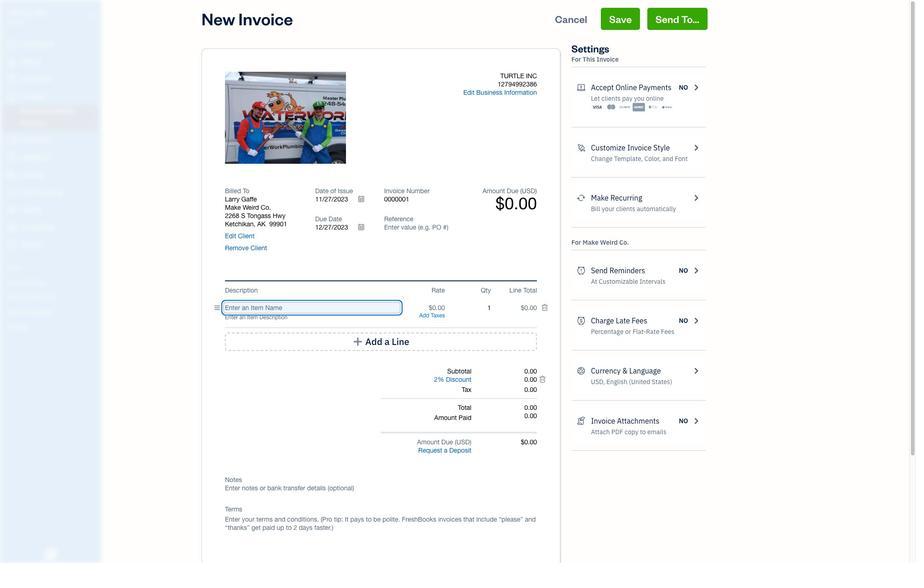 Task type: vqa. For each thing, say whether or not it's contained in the screenshot.
Apply
no



Task type: describe. For each thing, give the bounding box(es) containing it.
settings image
[[7, 323, 99, 331]]

1 vertical spatial clients
[[617, 205, 636, 213]]

a inside amount due ( usd ) request a deposit
[[444, 447, 448, 455]]

Reference Number text field
[[385, 224, 449, 231]]

) for $0.00
[[536, 187, 537, 195]]

image
[[288, 114, 309, 123]]

add taxes
[[420, 313, 445, 319]]

tax
[[462, 386, 472, 394]]

add for add a line
[[366, 336, 383, 348]]

invoice number
[[385, 187, 430, 195]]

report image
[[6, 241, 17, 250]]

edit client button
[[225, 232, 255, 240]]

Item Quantity text field
[[478, 304, 491, 312]]

chevronright image for send reminders
[[692, 265, 701, 276]]

2 for from the top
[[572, 239, 582, 247]]

12/27/2023
[[315, 224, 348, 231]]

intervals
[[640, 278, 666, 286]]

1 horizontal spatial line
[[510, 287, 522, 294]]

add for add taxes
[[420, 313, 430, 319]]

customize invoice style
[[592, 143, 671, 152]]

charge
[[592, 316, 615, 326]]

for make weird co.
[[572, 239, 630, 247]]

Terms text field
[[225, 516, 537, 532]]

bank connections image
[[7, 309, 99, 316]]

business
[[477, 89, 503, 96]]

or
[[626, 328, 632, 336]]

settings for this invoice
[[572, 42, 619, 64]]

visa image
[[592, 103, 604, 112]]

send to... button
[[648, 8, 708, 30]]

invoices image
[[578, 416, 586, 427]]

turtle for turtle inc owner
[[7, 8, 34, 18]]

bill
[[592, 205, 601, 213]]

Enter an Invoice # text field
[[385, 196, 410, 203]]

due date 12/27/2023
[[315, 216, 348, 231]]

plus image
[[353, 338, 364, 347]]

project image
[[6, 171, 17, 180]]

cancel
[[556, 12, 588, 25]]

payments
[[639, 83, 672, 92]]

amount due ( usd ) $0.00
[[483, 187, 537, 213]]

2 0.00 from the top
[[525, 376, 537, 384]]

automatically
[[637, 205, 677, 213]]

add a line button
[[225, 333, 537, 351]]

currency
[[592, 367, 621, 376]]

send for send to...
[[656, 12, 680, 25]]

pdf
[[612, 428, 624, 437]]

(united
[[630, 378, 651, 386]]

Line Total (USD) text field
[[521, 304, 537, 312]]

remove
[[225, 245, 249, 252]]

save
[[610, 12, 632, 25]]

percentage
[[592, 328, 624, 336]]

Issue date in MM/DD/YYYY format text field
[[315, 196, 371, 203]]

invoice inside settings for this invoice
[[597, 55, 619, 64]]

latefees image
[[578, 315, 586, 327]]

reference
[[385, 216, 414, 223]]

request
[[419, 447, 443, 455]]

no for accept online payments
[[680, 83, 689, 92]]

usd for request
[[457, 439, 470, 446]]

4 0.00 from the top
[[525, 404, 537, 412]]

at customizable intervals
[[592, 278, 666, 286]]

make recurring
[[592, 193, 643, 203]]

delete line item image
[[542, 304, 549, 312]]

bill your clients automatically
[[592, 205, 677, 213]]

turtle inc 12794992386 edit business information
[[464, 72, 537, 96]]

attach pdf copy to emails
[[592, 428, 667, 437]]

12794992386
[[498, 81, 537, 88]]

date inside due date 12/27/2023
[[329, 216, 342, 223]]

issue
[[338, 187, 353, 195]]

online
[[616, 83, 638, 92]]

weird inside billed to larry gaffe make weird co. 2268 s tongass hwy ketchikan, ak  99901 edit client remove client
[[243, 204, 259, 211]]

online
[[647, 94, 664, 103]]

0 vertical spatial make
[[592, 193, 609, 203]]

estimate image
[[6, 75, 17, 84]]

0 horizontal spatial fees
[[632, 316, 648, 326]]

main element
[[0, 0, 124, 564]]

12/27/2023 button
[[315, 223, 371, 232]]

line total
[[510, 287, 537, 294]]

amount for request
[[417, 439, 440, 446]]

send for send reminders
[[592, 266, 608, 275]]

0 horizontal spatial rate
[[432, 287, 445, 294]]

discover image
[[619, 103, 632, 112]]

onlinesales image
[[578, 82, 586, 93]]

bank image
[[661, 103, 674, 112]]

charge late fees
[[592, 316, 648, 326]]

recurring
[[611, 193, 643, 203]]

2268
[[225, 212, 240, 220]]

paid
[[459, 414, 472, 422]]

5 chevronright image from the top
[[692, 366, 701, 377]]

terms
[[225, 506, 243, 514]]

currency & language
[[592, 367, 662, 376]]

due for $0.00
[[507, 187, 519, 195]]

subtotal 2 % discount tax
[[435, 368, 472, 394]]

money image
[[6, 206, 17, 215]]

taxes
[[431, 313, 445, 319]]

usd,
[[592, 378, 606, 386]]

chevronright image for make recurring
[[692, 193, 701, 204]]

1 vertical spatial client
[[251, 245, 267, 252]]

american express image
[[633, 103, 646, 112]]

add a line
[[366, 336, 410, 348]]

save button
[[602, 8, 641, 30]]

new invoice
[[202, 8, 293, 29]]

due inside due date 12/27/2023
[[315, 216, 327, 223]]

late
[[616, 316, 631, 326]]

description
[[225, 287, 258, 294]]

no for send reminders
[[680, 267, 689, 275]]

attach
[[592, 428, 610, 437]]

settings
[[572, 42, 610, 55]]

of
[[331, 187, 336, 195]]

refresh image
[[578, 193, 586, 204]]

template,
[[615, 155, 644, 163]]

new
[[202, 8, 235, 29]]

gaffe
[[242, 196, 257, 203]]

to
[[641, 428, 646, 437]]



Task type: locate. For each thing, give the bounding box(es) containing it.
for up latereminders icon
[[572, 239, 582, 247]]

1 vertical spatial for
[[572, 239, 582, 247]]

mastercard image
[[605, 103, 618, 112]]

1 vertical spatial chevronright image
[[692, 416, 701, 427]]

due inside amount due ( usd ) request a deposit
[[442, 439, 453, 446]]

0 horizontal spatial usd
[[457, 439, 470, 446]]

and
[[663, 155, 674, 163]]

) inside amount due ( usd ) request a deposit
[[470, 439, 472, 446]]

states)
[[652, 378, 673, 386]]

0 vertical spatial for
[[572, 55, 582, 64]]

customizable
[[599, 278, 639, 286]]

fees right flat-
[[662, 328, 675, 336]]

add inside button
[[366, 336, 383, 348]]

4 chevronright image from the top
[[692, 315, 701, 327]]

chevronright image for no
[[692, 416, 701, 427]]

billed to larry gaffe make weird co. 2268 s tongass hwy ketchikan, ak  99901 edit client remove client
[[225, 187, 287, 252]]

)
[[536, 187, 537, 195], [470, 439, 472, 446]]

1 vertical spatial date
[[329, 216, 342, 223]]

(
[[521, 187, 522, 195], [455, 439, 457, 446]]

0 vertical spatial usd
[[522, 187, 536, 195]]

1 vertical spatial $0.00
[[521, 439, 537, 446]]

Notes text field
[[225, 485, 537, 493]]

accept online payments
[[592, 83, 672, 92]]

1 for from the top
[[572, 55, 582, 64]]

this
[[583, 55, 596, 64]]

clients
[[602, 94, 621, 103], [617, 205, 636, 213]]

0 vertical spatial )
[[536, 187, 537, 195]]

apple pay image
[[647, 103, 660, 112]]

1 horizontal spatial rate
[[647, 328, 660, 336]]

latereminders image
[[578, 265, 586, 276]]

( for request
[[455, 439, 457, 446]]

client image
[[6, 58, 17, 67]]

1 vertical spatial inc
[[526, 72, 537, 80]]

1 horizontal spatial inc
[[526, 72, 537, 80]]

s
[[241, 212, 246, 220]]

font
[[675, 155, 688, 163]]

copy
[[625, 428, 639, 437]]

0 horizontal spatial )
[[470, 439, 472, 446]]

1 horizontal spatial total
[[524, 287, 537, 294]]

1 horizontal spatial add
[[420, 313, 430, 319]]

1 vertical spatial send
[[592, 266, 608, 275]]

1 horizontal spatial send
[[656, 12, 680, 25]]

edit inside billed to larry gaffe make weird co. 2268 s tongass hwy ketchikan, ak  99901 edit client remove client
[[225, 233, 236, 240]]

remove client button
[[225, 244, 267, 252]]

2 vertical spatial due
[[442, 439, 453, 446]]

send to...
[[656, 12, 700, 25]]

0 vertical spatial client
[[238, 233, 255, 240]]

chevronright image
[[692, 82, 701, 93], [692, 142, 701, 153], [692, 265, 701, 276], [692, 315, 701, 327], [692, 366, 701, 377]]

larry
[[225, 196, 240, 203]]

0.00
[[525, 368, 537, 375], [525, 376, 537, 384], [525, 386, 537, 394], [525, 404, 537, 412], [525, 413, 537, 420]]

clients down accept
[[602, 94, 621, 103]]

turtle up owner
[[7, 8, 34, 18]]

( inside amount due ( usd ) $0.00
[[521, 187, 522, 195]]

1 horizontal spatial co.
[[620, 239, 630, 247]]

2 no from the top
[[680, 267, 689, 275]]

edit up remove
[[225, 233, 236, 240]]

delete
[[264, 114, 286, 123]]

1 vertical spatial co.
[[620, 239, 630, 247]]

2 vertical spatial amount
[[417, 439, 440, 446]]

edit left business
[[464, 89, 475, 96]]

change template, color, and font
[[592, 155, 688, 163]]

Enter an Item Name text field
[[225, 304, 399, 312]]

amount inside total amount paid
[[435, 414, 457, 422]]

percentage or flat-rate fees
[[592, 328, 675, 336]]

1 vertical spatial turtle
[[501, 72, 525, 80]]

subtotal
[[448, 368, 472, 375]]

0 horizontal spatial line
[[392, 336, 410, 348]]

expense image
[[6, 153, 17, 163]]

total amount paid
[[435, 404, 472, 422]]

1 horizontal spatial (
[[521, 187, 522, 195]]

1 vertical spatial line
[[392, 336, 410, 348]]

0.00 0.00
[[525, 404, 537, 420]]

0 vertical spatial a
[[385, 336, 390, 348]]

add left taxes
[[420, 313, 430, 319]]

) inside amount due ( usd ) $0.00
[[536, 187, 537, 195]]

date
[[315, 187, 329, 195], [329, 216, 342, 223]]

accept
[[592, 83, 614, 92]]

request a deposit button
[[419, 447, 472, 455]]

( inside amount due ( usd ) request a deposit
[[455, 439, 457, 446]]

) for request
[[470, 439, 472, 446]]

1 vertical spatial fees
[[662, 328, 675, 336]]

make up bill
[[592, 193, 609, 203]]

1 vertical spatial (
[[455, 439, 457, 446]]

ketchikan,
[[225, 221, 256, 228]]

usd for $0.00
[[522, 187, 536, 195]]

send inside send to... button
[[656, 12, 680, 25]]

inc for turtle inc 12794992386 edit business information
[[526, 72, 537, 80]]

line inside button
[[392, 336, 410, 348]]

freshbooks image
[[43, 549, 58, 560]]

fees up flat-
[[632, 316, 648, 326]]

discount
[[446, 376, 472, 384]]

1 horizontal spatial fees
[[662, 328, 675, 336]]

usd, english (united states)
[[592, 378, 673, 386]]

inc
[[35, 8, 48, 18], [526, 72, 537, 80]]

reminders
[[610, 266, 646, 275]]

Item Rate (USD) text field
[[429, 304, 445, 312]]

total up the line total (usd) text field
[[524, 287, 537, 294]]

2 chevronright image from the top
[[692, 142, 701, 153]]

0 vertical spatial clients
[[602, 94, 621, 103]]

) left refresh icon
[[536, 187, 537, 195]]

client up remove client button
[[238, 233, 255, 240]]

1 chevronright image from the top
[[692, 82, 701, 93]]

1 no from the top
[[680, 83, 689, 92]]

0 horizontal spatial co.
[[261, 204, 271, 211]]

for
[[572, 55, 582, 64], [572, 239, 582, 247]]

no for charge late fees
[[680, 317, 689, 325]]

due for request
[[442, 439, 453, 446]]

usd inside amount due ( usd ) $0.00
[[522, 187, 536, 195]]

delete image
[[264, 114, 309, 123]]

1 vertical spatial add
[[366, 336, 383, 348]]

invoice attachments
[[592, 417, 660, 426]]

2 vertical spatial make
[[583, 239, 599, 247]]

invoice image
[[6, 93, 17, 102]]

2
[[435, 376, 438, 384]]

1 0.00 from the top
[[525, 368, 537, 375]]

0 vertical spatial (
[[521, 187, 522, 195]]

line up the line total (usd) text field
[[510, 287, 522, 294]]

co. up tongass
[[261, 204, 271, 211]]

0 horizontal spatial edit
[[225, 233, 236, 240]]

owner
[[7, 18, 24, 25]]

clients down "recurring"
[[617, 205, 636, 213]]

chevronright image for charge late fees
[[692, 315, 701, 327]]

amount inside amount due ( usd ) $0.00
[[483, 187, 506, 195]]

0 vertical spatial due
[[507, 187, 519, 195]]

&
[[623, 367, 628, 376]]

turtle up "12794992386"
[[501, 72, 525, 80]]

chart image
[[6, 223, 17, 233]]

0 horizontal spatial inc
[[35, 8, 48, 18]]

2 chevronright image from the top
[[692, 416, 701, 427]]

paintbrush image
[[578, 142, 586, 153]]

co. up reminders
[[620, 239, 630, 247]]

1 vertical spatial weird
[[601, 239, 618, 247]]

bars image
[[215, 304, 220, 312]]

customize
[[592, 143, 626, 152]]

send up at
[[592, 266, 608, 275]]

1 vertical spatial usd
[[457, 439, 470, 446]]

items and services image
[[7, 294, 99, 301]]

1 vertical spatial make
[[225, 204, 241, 211]]

1 horizontal spatial usd
[[522, 187, 536, 195]]

date left of
[[315, 187, 329, 195]]

inc inside turtle inc 12794992386 edit business information
[[526, 72, 537, 80]]

client right remove
[[251, 245, 267, 252]]

) up deposit
[[470, 439, 472, 446]]

turtle inside the turtle inc owner
[[7, 8, 34, 18]]

2 horizontal spatial due
[[507, 187, 519, 195]]

turtle for turtle inc 12794992386 edit business information
[[501, 72, 525, 80]]

chevronright image for accept online payments
[[692, 82, 701, 93]]

weird up send reminders
[[601, 239, 618, 247]]

due inside amount due ( usd ) $0.00
[[507, 187, 519, 195]]

0 vertical spatial total
[[524, 287, 537, 294]]

0 horizontal spatial a
[[385, 336, 390, 348]]

1 horizontal spatial a
[[444, 447, 448, 455]]

0 vertical spatial line
[[510, 287, 522, 294]]

line
[[510, 287, 522, 294], [392, 336, 410, 348]]

rate right or
[[647, 328, 660, 336]]

a right 'plus' icon
[[385, 336, 390, 348]]

attachments
[[618, 417, 660, 426]]

1 vertical spatial )
[[470, 439, 472, 446]]

apps image
[[7, 264, 99, 272]]

amount inside amount due ( usd ) request a deposit
[[417, 439, 440, 446]]

0 vertical spatial weird
[[243, 204, 259, 211]]

turtle
[[7, 8, 34, 18], [501, 72, 525, 80]]

a left deposit
[[444, 447, 448, 455]]

let
[[592, 94, 601, 103]]

send left to...
[[656, 12, 680, 25]]

1 vertical spatial due
[[315, 216, 327, 223]]

cancel button
[[547, 8, 596, 30]]

0 horizontal spatial send
[[592, 266, 608, 275]]

0 vertical spatial date
[[315, 187, 329, 195]]

99901
[[270, 221, 287, 228]]

number
[[407, 187, 430, 195]]

0 vertical spatial edit
[[464, 89, 475, 96]]

payment image
[[6, 136, 17, 145]]

1 horizontal spatial due
[[442, 439, 453, 446]]

1 horizontal spatial weird
[[601, 239, 618, 247]]

rate up item rate (usd) text box in the left of the page
[[432, 287, 445, 294]]

no for invoice attachments
[[680, 417, 689, 426]]

0 horizontal spatial turtle
[[7, 8, 34, 18]]

to...
[[682, 12, 700, 25]]

usd
[[522, 187, 536, 195], [457, 439, 470, 446]]

0 vertical spatial add
[[420, 313, 430, 319]]

let clients pay you online
[[592, 94, 664, 103]]

make inside billed to larry gaffe make weird co. 2268 s tongass hwy ketchikan, ak  99901 edit client remove client
[[225, 204, 241, 211]]

0 vertical spatial send
[[656, 12, 680, 25]]

0 vertical spatial rate
[[432, 287, 445, 294]]

send reminders
[[592, 266, 646, 275]]

amount for $0.00
[[483, 187, 506, 195]]

amount due ( usd ) request a deposit
[[417, 439, 472, 455]]

1 vertical spatial total
[[458, 404, 472, 412]]

date of issue
[[315, 187, 353, 195]]

timer image
[[6, 188, 17, 198]]

total inside total amount paid
[[458, 404, 472, 412]]

0 horizontal spatial (
[[455, 439, 457, 446]]

0 vertical spatial fees
[[632, 316, 648, 326]]

trash image
[[539, 376, 547, 384]]

turtle inc owner
[[7, 8, 48, 25]]

a inside button
[[385, 336, 390, 348]]

inc for turtle inc owner
[[35, 8, 48, 18]]

0 vertical spatial turtle
[[7, 8, 34, 18]]

0 horizontal spatial add
[[366, 336, 383, 348]]

1 horizontal spatial )
[[536, 187, 537, 195]]

at
[[592, 278, 598, 286]]

$0.00 inside amount due ( usd ) $0.00
[[496, 194, 537, 213]]

your
[[602, 205, 615, 213]]

1 horizontal spatial turtle
[[501, 72, 525, 80]]

turtle inside turtle inc 12794992386 edit business information
[[501, 72, 525, 80]]

send
[[656, 12, 680, 25], [592, 266, 608, 275]]

make up latereminders icon
[[583, 239, 599, 247]]

0 vertical spatial chevronright image
[[692, 193, 701, 204]]

0 vertical spatial co.
[[261, 204, 271, 211]]

0 horizontal spatial total
[[458, 404, 472, 412]]

make
[[592, 193, 609, 203], [225, 204, 241, 211], [583, 239, 599, 247]]

weird down gaffe
[[243, 204, 259, 211]]

for inside settings for this invoice
[[572, 55, 582, 64]]

0 vertical spatial $0.00
[[496, 194, 537, 213]]

total up paid
[[458, 404, 472, 412]]

edit business information button
[[464, 88, 537, 97]]

1 vertical spatial a
[[444, 447, 448, 455]]

color,
[[645, 155, 662, 163]]

0 vertical spatial inc
[[35, 8, 48, 18]]

qty
[[481, 287, 491, 294]]

co. inside billed to larry gaffe make weird co. 2268 s tongass hwy ketchikan, ak  99901 edit client remove client
[[261, 204, 271, 211]]

date up 12/27/2023
[[329, 216, 342, 223]]

to
[[243, 187, 250, 195]]

hwy
[[273, 212, 286, 220]]

0 vertical spatial amount
[[483, 187, 506, 195]]

usd inside amount due ( usd ) request a deposit
[[457, 439, 470, 446]]

team members image
[[7, 279, 99, 286]]

pay
[[623, 94, 633, 103]]

1 vertical spatial rate
[[647, 328, 660, 336]]

deposit
[[450, 447, 472, 455]]

3 chevronright image from the top
[[692, 265, 701, 276]]

add
[[420, 313, 430, 319], [366, 336, 383, 348]]

dashboard image
[[6, 40, 17, 49]]

0 horizontal spatial weird
[[243, 204, 259, 211]]

3 no from the top
[[680, 317, 689, 325]]

%
[[438, 376, 445, 384]]

emails
[[648, 428, 667, 437]]

inc inside the turtle inc owner
[[35, 8, 48, 18]]

change
[[592, 155, 613, 163]]

1 horizontal spatial edit
[[464, 89, 475, 96]]

rate
[[432, 287, 445, 294], [647, 328, 660, 336]]

0 horizontal spatial due
[[315, 216, 327, 223]]

3 0.00 from the top
[[525, 386, 537, 394]]

4 no from the top
[[680, 417, 689, 426]]

line right 'plus' icon
[[392, 336, 410, 348]]

make down larry
[[225, 204, 241, 211]]

chevronright image
[[692, 193, 701, 204], [692, 416, 701, 427]]

edit inside turtle inc 12794992386 edit business information
[[464, 89, 475, 96]]

style
[[654, 143, 671, 152]]

currencyandlanguage image
[[578, 366, 586, 377]]

Enter an Item Description text field
[[225, 314, 399, 321]]

1 vertical spatial edit
[[225, 233, 236, 240]]

notes
[[225, 477, 242, 484]]

for left this
[[572, 55, 582, 64]]

( for $0.00
[[521, 187, 522, 195]]

add right 'plus' icon
[[366, 336, 383, 348]]

1 vertical spatial amount
[[435, 414, 457, 422]]

5 0.00 from the top
[[525, 413, 537, 420]]

english
[[607, 378, 628, 386]]

1 chevronright image from the top
[[692, 193, 701, 204]]

weird
[[243, 204, 259, 211], [601, 239, 618, 247]]



